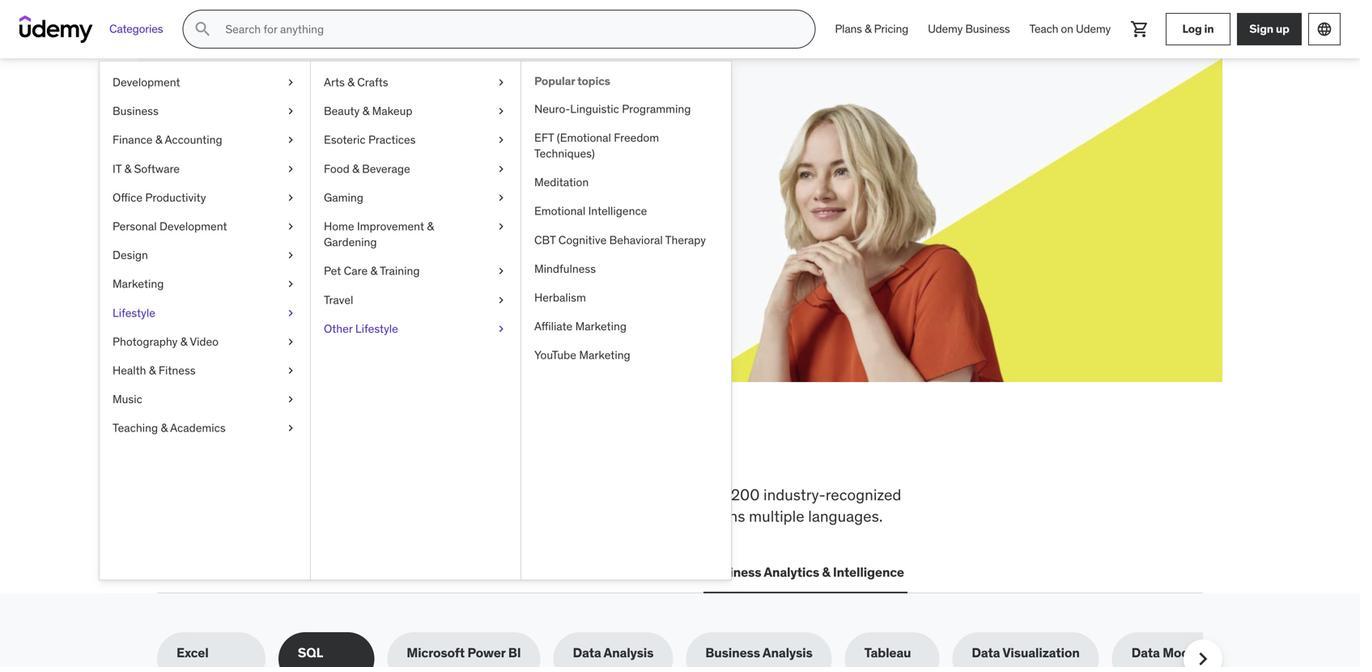 Task type: locate. For each thing, give the bounding box(es) containing it.
& right plans
[[865, 22, 871, 36]]

Search for anything text field
[[222, 15, 795, 43]]

cbt cognitive behavioral therapy link
[[521, 226, 731, 255]]

design link
[[100, 241, 310, 270]]

makeup
[[372, 104, 412, 118]]

it up the office at the left of page
[[113, 161, 122, 176]]

1 horizontal spatial lifestyle
[[355, 321, 398, 336]]

skills
[[215, 129, 288, 162]]

xsmall image for food & beverage
[[495, 161, 508, 177]]

0 vertical spatial for
[[293, 129, 331, 162]]

0 horizontal spatial for
[[293, 129, 331, 162]]

& up the office at the left of page
[[124, 161, 131, 176]]

1 vertical spatial in
[[510, 432, 541, 474]]

development
[[582, 506, 671, 526]]

pet care & training link
[[311, 257, 521, 286]]

skills up workplace
[[268, 432, 356, 474]]

2 vertical spatial development
[[190, 564, 271, 581]]

sql
[[298, 645, 323, 661]]

xsmall image inside travel link
[[495, 292, 508, 308]]

just
[[492, 169, 513, 185]]

xsmall image for development
[[284, 74, 297, 90]]

data analysis
[[573, 645, 654, 661]]

1 horizontal spatial it
[[291, 564, 302, 581]]

web
[[160, 564, 188, 581]]

xsmall image inside design link
[[284, 247, 297, 263]]

xsmall image inside home improvement & gardening link
[[495, 219, 508, 234]]

intelligence down languages.
[[833, 564, 904, 581]]

xsmall image inside personal development link
[[284, 219, 297, 234]]

and
[[675, 506, 701, 526]]

cbt
[[534, 233, 556, 247]]

fitness
[[159, 363, 196, 378]]

xsmall image inside "photography & video" link
[[284, 334, 297, 350]]

development inside 'development' link
[[113, 75, 180, 89]]

emotional intelligence
[[534, 204, 647, 218]]

& inside 'link'
[[348, 75, 354, 89]]

log in
[[1182, 22, 1214, 36]]

0 horizontal spatial lifestyle
[[113, 305, 155, 320]]

plans & pricing link
[[825, 10, 918, 49]]

xsmall image inside lifestyle link
[[284, 305, 297, 321]]

data left the science
[[492, 564, 521, 581]]

therapy
[[665, 233, 706, 247]]

photography & video
[[113, 334, 219, 349]]

& right 'food'
[[352, 161, 359, 176]]

udemy right pricing at top
[[928, 22, 963, 36]]

it inside button
[[291, 564, 302, 581]]

rounded
[[433, 506, 490, 526]]

data left visualization
[[972, 645, 1000, 661]]

skills up supports
[[346, 485, 381, 504]]

excel
[[176, 645, 209, 661]]

for up and
[[675, 485, 694, 504]]

data for data modeling
[[1132, 645, 1160, 661]]

xsmall image for arts & crafts
[[495, 74, 508, 90]]

& right teaching at the bottom left of page
[[161, 421, 168, 435]]

business inside button
[[707, 564, 761, 581]]

office productivity
[[113, 190, 206, 205]]

recognized
[[826, 485, 901, 504]]

xsmall image inside 'development' link
[[284, 74, 297, 90]]

1 horizontal spatial in
[[1204, 22, 1214, 36]]

esoteric practices link
[[311, 126, 521, 154]]

1 vertical spatial intelligence
[[833, 564, 904, 581]]

the
[[211, 432, 262, 474]]

business link
[[100, 97, 310, 126]]

communication
[[591, 564, 687, 581]]

xsmall image for personal development
[[284, 219, 297, 234]]

xsmall image inside teaching & academics link
[[284, 420, 297, 436]]

data visualization
[[972, 645, 1080, 661]]

skills
[[268, 432, 356, 474], [346, 485, 381, 504]]

at
[[477, 169, 488, 185]]

skills inside "covering critical workplace skills to technical topics, including prep content for over 200 industry-recognized certifications, our catalog supports well-rounded professional development and spans multiple languages."
[[346, 485, 381, 504]]

& right analytics on the right
[[822, 564, 830, 581]]

xsmall image for it & software
[[284, 161, 297, 177]]

& right 'arts'
[[348, 75, 354, 89]]

modeling
[[1163, 645, 1219, 661]]

xsmall image
[[284, 74, 297, 90], [284, 103, 297, 119], [284, 132, 297, 148], [284, 161, 297, 177], [284, 190, 297, 206], [495, 190, 508, 206], [495, 219, 508, 234], [495, 263, 508, 279], [284, 305, 297, 321], [284, 363, 297, 379], [284, 391, 297, 407]]

office productivity link
[[100, 183, 310, 212]]

xsmall image inside marketing link
[[284, 276, 297, 292]]

lifestyle inside lifestyle link
[[113, 305, 155, 320]]

development down categories dropdown button
[[113, 75, 180, 89]]

leadership
[[406, 564, 473, 581]]

youtube marketing link
[[521, 341, 731, 370]]

it inside 'link'
[[113, 161, 122, 176]]

pet care & training
[[324, 264, 420, 278]]

udemy image
[[19, 15, 93, 43]]

& inside button
[[822, 564, 830, 581]]

for inside "covering critical workplace skills to technical topics, including prep content for over 200 industry-recognized certifications, our catalog supports well-rounded professional development and spans multiple languages."
[[675, 485, 694, 504]]

& right beauty
[[362, 104, 369, 118]]

development inside web development button
[[190, 564, 271, 581]]

analysis for data analysis
[[604, 645, 654, 661]]

data for data science
[[492, 564, 521, 581]]

personal
[[113, 219, 157, 234]]

1 horizontal spatial your
[[335, 129, 394, 162]]

2 analysis from the left
[[763, 645, 813, 661]]

teach on udemy link
[[1020, 10, 1121, 49]]

travel link
[[311, 286, 521, 314]]

1 vertical spatial for
[[675, 485, 694, 504]]

lifestyle up photography
[[113, 305, 155, 320]]

2 vertical spatial marketing
[[579, 348, 630, 362]]

xsmall image inside pet care & training link
[[495, 263, 508, 279]]

1 horizontal spatial udemy
[[1076, 22, 1111, 36]]

data left modeling
[[1132, 645, 1160, 661]]

marketing down design
[[113, 277, 164, 291]]

marketing for youtube
[[579, 348, 630, 362]]

0 vertical spatial development
[[113, 75, 180, 89]]

xsmall image for other lifestyle
[[495, 321, 508, 337]]

in right log
[[1204, 22, 1214, 36]]

herbalism
[[534, 290, 586, 305]]

development inside personal development link
[[159, 219, 227, 234]]

course.
[[382, 169, 424, 185]]

other lifestyle link
[[311, 314, 521, 343]]

log in link
[[1166, 13, 1231, 45]]

xsmall image inside other lifestyle link
[[495, 321, 508, 337]]

tableau
[[864, 645, 911, 661]]

teach on udemy
[[1029, 22, 1111, 36]]

intelligence up cbt cognitive behavioral therapy on the top of the page
[[588, 204, 647, 218]]

xsmall image for business
[[284, 103, 297, 119]]

xsmall image for travel
[[495, 292, 508, 308]]

xsmall image for home improvement & gardening
[[495, 219, 508, 234]]

with
[[344, 169, 369, 185]]

development down office productivity link at the top left
[[159, 219, 227, 234]]

pricing
[[874, 22, 908, 36]]

& down gaming "link"
[[427, 219, 434, 234]]

beauty
[[324, 104, 360, 118]]

& right health
[[149, 363, 156, 378]]

marketing up youtube marketing
[[575, 319, 627, 334]]

analysis
[[604, 645, 654, 661], [763, 645, 813, 661]]

1 horizontal spatial analysis
[[763, 645, 813, 661]]

it left 'certifications'
[[291, 564, 302, 581]]

xsmall image for photography & video
[[284, 334, 297, 350]]

0 vertical spatial intelligence
[[588, 204, 647, 218]]

xsmall image inside arts & crafts 'link'
[[495, 74, 508, 90]]

other
[[324, 321, 353, 336]]

development for web
[[190, 564, 271, 581]]

xsmall image for teaching & academics
[[284, 420, 297, 436]]

lifestyle right other
[[355, 321, 398, 336]]

1 vertical spatial skills
[[346, 485, 381, 504]]

marketing down the "affiliate marketing" link
[[579, 348, 630, 362]]

business
[[965, 22, 1010, 36], [113, 104, 159, 118], [707, 564, 761, 581], [705, 645, 760, 661]]

potential
[[290, 169, 341, 185]]

affiliate marketing link
[[521, 312, 731, 341]]

spans
[[705, 506, 745, 526]]

data modeling
[[1132, 645, 1219, 661]]

xsmall image
[[495, 74, 508, 90], [495, 103, 508, 119], [495, 132, 508, 148], [495, 161, 508, 177], [284, 219, 297, 234], [284, 247, 297, 263], [284, 276, 297, 292], [495, 292, 508, 308], [495, 321, 508, 337], [284, 334, 297, 350], [284, 420, 297, 436]]

other lifestyle element
[[521, 62, 731, 580]]

udemy right on
[[1076, 22, 1111, 36]]

business analysis
[[705, 645, 813, 661]]

xsmall image inside esoteric practices link
[[495, 132, 508, 148]]

& for software
[[124, 161, 131, 176]]

marketing for affiliate
[[575, 319, 627, 334]]

for up potential
[[293, 129, 331, 162]]

1 horizontal spatial for
[[675, 485, 694, 504]]

0 vertical spatial it
[[113, 161, 122, 176]]

1 udemy from the left
[[928, 22, 963, 36]]

xsmall image for design
[[284, 247, 297, 263]]

xsmall image inside music link
[[284, 391, 297, 407]]

lifestyle inside other lifestyle link
[[355, 321, 398, 336]]

xsmall image inside "beauty & makeup" link
[[495, 103, 508, 119]]

xsmall image inside gaming "link"
[[495, 190, 508, 206]]

emotional
[[534, 204, 586, 218]]

0 horizontal spatial udemy
[[928, 22, 963, 36]]

cbt cognitive behavioral therapy
[[534, 233, 706, 247]]

intelligence inside other lifestyle 'element'
[[588, 204, 647, 218]]

& inside 'link'
[[124, 161, 131, 176]]

0 horizontal spatial it
[[113, 161, 122, 176]]

1 vertical spatial lifestyle
[[355, 321, 398, 336]]

intelligence inside button
[[833, 564, 904, 581]]

0 vertical spatial marketing
[[113, 277, 164, 291]]

0 horizontal spatial analysis
[[604, 645, 654, 661]]

it
[[113, 161, 122, 176], [291, 564, 302, 581]]

xsmall image inside it & software 'link'
[[284, 161, 297, 177]]

beauty & makeup link
[[311, 97, 521, 126]]

food
[[324, 161, 350, 176]]

xsmall image inside the finance & accounting link
[[284, 132, 297, 148]]

on
[[1061, 22, 1073, 36]]

youtube
[[534, 348, 576, 362]]

& for crafts
[[348, 75, 354, 89]]

1 vertical spatial it
[[291, 564, 302, 581]]

xsmall image for beauty & makeup
[[495, 103, 508, 119]]

programming
[[622, 101, 691, 116]]

data inside button
[[492, 564, 521, 581]]

1 horizontal spatial intelligence
[[833, 564, 904, 581]]

0 vertical spatial lifestyle
[[113, 305, 155, 320]]

2 udemy from the left
[[1076, 22, 1111, 36]]

xsmall image inside food & beverage link
[[495, 161, 508, 177]]

(emotional
[[557, 130, 611, 145]]

0 horizontal spatial intelligence
[[588, 204, 647, 218]]

1 vertical spatial marketing
[[575, 319, 627, 334]]

analytics
[[764, 564, 819, 581]]

eft (emotional freedom techniques) link
[[521, 123, 731, 168]]

0 vertical spatial your
[[335, 129, 394, 162]]

& for makeup
[[362, 104, 369, 118]]

web development
[[160, 564, 271, 581]]

1 analysis from the left
[[604, 645, 654, 661]]

personal development link
[[100, 212, 310, 241]]

in up including
[[510, 432, 541, 474]]

data
[[492, 564, 521, 581], [573, 645, 601, 661], [972, 645, 1000, 661], [1132, 645, 1160, 661]]

for
[[293, 129, 331, 162], [675, 485, 694, 504]]

languages.
[[808, 506, 883, 526]]

lifestyle
[[113, 305, 155, 320], [355, 321, 398, 336]]

data right bi at the left of the page
[[573, 645, 601, 661]]

xsmall image for music
[[284, 391, 297, 407]]

xsmall image inside the health & fitness link
[[284, 363, 297, 379]]

it for it & software
[[113, 161, 122, 176]]

1 vertical spatial development
[[159, 219, 227, 234]]

data for data analysis
[[573, 645, 601, 661]]

design
[[113, 248, 148, 262]]

xsmall image inside office productivity link
[[284, 190, 297, 206]]

1 vertical spatial your
[[262, 169, 287, 185]]

& left the video
[[180, 334, 187, 349]]

xsmall image for office productivity
[[284, 190, 297, 206]]

&
[[865, 22, 871, 36], [348, 75, 354, 89], [362, 104, 369, 118], [155, 133, 162, 147], [124, 161, 131, 176], [352, 161, 359, 176], [427, 219, 434, 234], [370, 264, 377, 278], [180, 334, 187, 349], [149, 363, 156, 378], [161, 421, 168, 435], [822, 564, 830, 581]]

development right web
[[190, 564, 271, 581]]

business inside topic filters element
[[705, 645, 760, 661]]

xsmall image inside business link
[[284, 103, 297, 119]]

submit search image
[[193, 19, 212, 39]]

& right finance
[[155, 133, 162, 147]]



Task type: vqa. For each thing, say whether or not it's contained in the screenshot.
Work at the top of page
no



Task type: describe. For each thing, give the bounding box(es) containing it.
pet
[[324, 264, 341, 278]]

power
[[467, 645, 506, 661]]

accounting
[[165, 133, 222, 147]]

it for it certifications
[[291, 564, 302, 581]]

15.
[[332, 187, 348, 204]]

supports
[[335, 506, 396, 526]]

affiliate marketing
[[534, 319, 627, 334]]

software
[[134, 161, 180, 176]]

need
[[426, 432, 504, 474]]

0 horizontal spatial your
[[262, 169, 287, 185]]

youtube marketing
[[534, 348, 630, 362]]

techniques)
[[534, 146, 595, 161]]

herbalism link
[[521, 283, 731, 312]]

development link
[[100, 68, 310, 97]]

personal development
[[113, 219, 227, 234]]

science
[[524, 564, 572, 581]]

categories button
[[100, 10, 173, 49]]

xsmall image for marketing
[[284, 276, 297, 292]]

topics
[[577, 74, 610, 88]]

health & fitness link
[[100, 356, 310, 385]]

udemy business
[[928, 22, 1010, 36]]

including
[[517, 485, 580, 504]]

sign up
[[1249, 22, 1290, 36]]

all
[[157, 432, 205, 474]]

teaching
[[113, 421, 158, 435]]

& right care
[[370, 264, 377, 278]]

beauty & makeup
[[324, 104, 412, 118]]

data science
[[492, 564, 572, 581]]

practices
[[368, 133, 416, 147]]

leadership button
[[403, 553, 476, 592]]

gaming
[[324, 190, 363, 205]]

catalog
[[280, 506, 331, 526]]

& for video
[[180, 334, 187, 349]]

academics
[[170, 421, 226, 435]]

meditation link
[[521, 168, 731, 197]]

skills for your future expand your potential with a course. starting at just $12.99 through dec 15.
[[215, 129, 513, 204]]

for inside skills for your future expand your potential with a course. starting at just $12.99 through dec 15.
[[293, 129, 331, 162]]

care
[[344, 264, 368, 278]]

improvement
[[357, 219, 424, 234]]

it & software
[[113, 161, 180, 176]]

a
[[372, 169, 379, 185]]

you
[[362, 432, 420, 474]]

certifications,
[[157, 506, 250, 526]]

home improvement & gardening
[[324, 219, 434, 249]]

linguistic
[[570, 101, 619, 116]]

finance & accounting link
[[100, 126, 310, 154]]

business for business analytics & intelligence
[[707, 564, 761, 581]]

web development button
[[157, 553, 275, 592]]

teaching & academics
[[113, 421, 226, 435]]

data for data visualization
[[972, 645, 1000, 661]]

& for fitness
[[149, 363, 156, 378]]

eft (emotional freedom techniques)
[[534, 130, 659, 161]]

plans & pricing
[[835, 22, 908, 36]]

development for personal
[[159, 219, 227, 234]]

video
[[190, 334, 219, 349]]

beverage
[[362, 161, 410, 176]]

topics,
[[468, 485, 513, 504]]

travel
[[324, 292, 353, 307]]

& for accounting
[[155, 133, 162, 147]]

business for business analysis
[[705, 645, 760, 661]]

xsmall image for gaming
[[495, 190, 508, 206]]

other lifestyle
[[324, 321, 398, 336]]

plans
[[835, 22, 862, 36]]

workplace
[[272, 485, 343, 504]]

xsmall image for esoteric practices
[[495, 132, 508, 148]]

& for academics
[[161, 421, 168, 435]]

xsmall image for health & fitness
[[284, 363, 297, 379]]

analysis for business analysis
[[763, 645, 813, 661]]

neuro-linguistic programming link
[[521, 95, 731, 123]]

xsmall image for lifestyle
[[284, 305, 297, 321]]

office
[[113, 190, 143, 205]]

$12.99
[[215, 187, 255, 204]]

eft
[[534, 130, 554, 145]]

& for pricing
[[865, 22, 871, 36]]

to
[[384, 485, 398, 504]]

& for beverage
[[352, 161, 359, 176]]

music link
[[100, 385, 310, 414]]

covering critical workplace skills to technical topics, including prep content for over 200 industry-recognized certifications, our catalog supports well-rounded professional development and spans multiple languages.
[[157, 485, 901, 526]]

communication button
[[588, 553, 690, 592]]

business for business
[[113, 104, 159, 118]]

shopping cart with 0 items image
[[1130, 19, 1150, 39]]

0 vertical spatial skills
[[268, 432, 356, 474]]

next image
[[1190, 646, 1216, 667]]

well-
[[399, 506, 433, 526]]

gardening
[[324, 235, 377, 249]]

200
[[731, 485, 760, 504]]

microsoft power bi
[[407, 645, 521, 661]]

covering
[[157, 485, 219, 504]]

training
[[380, 264, 420, 278]]

multiple
[[749, 506, 805, 526]]

0 vertical spatial in
[[1204, 22, 1214, 36]]

& inside home improvement & gardening
[[427, 219, 434, 234]]

choose a language image
[[1316, 21, 1333, 37]]

xsmall image for finance & accounting
[[284, 132, 297, 148]]

certifications
[[304, 564, 387, 581]]

bi
[[508, 645, 521, 661]]

business analytics & intelligence
[[707, 564, 904, 581]]

arts & crafts link
[[311, 68, 521, 97]]

future
[[399, 129, 478, 162]]

prep
[[583, 485, 615, 504]]

0 horizontal spatial in
[[510, 432, 541, 474]]

udemy business link
[[918, 10, 1020, 49]]

topic filters element
[[157, 632, 1239, 667]]

one
[[547, 432, 605, 474]]

xsmall image for pet care & training
[[495, 263, 508, 279]]

music
[[113, 392, 142, 406]]

mindfulness
[[534, 261, 596, 276]]

lifestyle link
[[100, 299, 310, 327]]

cognitive
[[558, 233, 607, 247]]

productivity
[[145, 190, 206, 205]]

arts & crafts
[[324, 75, 388, 89]]

esoteric
[[324, 133, 366, 147]]



